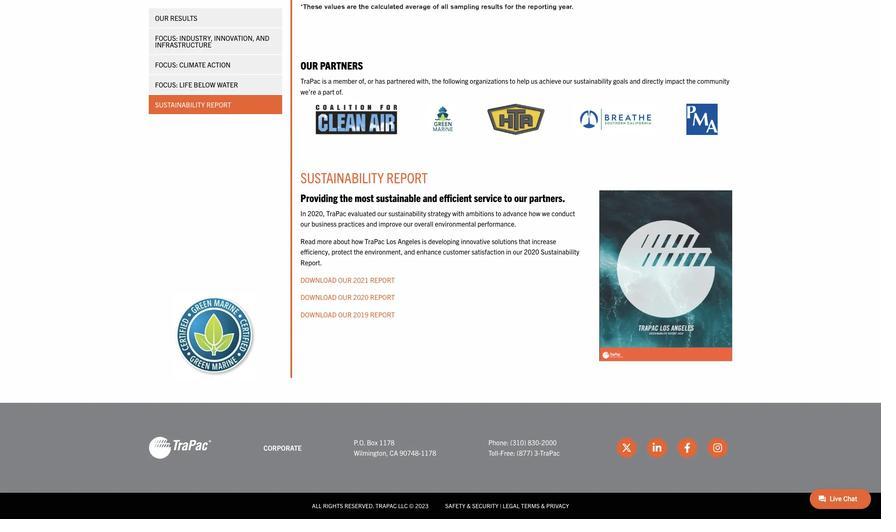 Task type: locate. For each thing, give the bounding box(es) containing it.
read more about how trapac los angeles is developing innovative solutions that increase efficiency, protect the environment, and enhance customer satisfaction in our 2020 sustainability report.
[[301, 237, 580, 267]]

and inside trapac is a member of, or has partnered with, the following organizations to help us achieve our sustainability goals and directly impact the community we're a part of.
[[630, 77, 641, 85]]

sustainability inside trapac is a member of, or has partnered with, the following organizations to help us achieve our sustainability goals and directly impact the community we're a part of.
[[574, 77, 612, 85]]

1 horizontal spatial is
[[422, 237, 427, 246]]

our right achieve
[[563, 77, 573, 85]]

industry,
[[180, 34, 213, 42]]

report up "sustainable"
[[387, 169, 428, 187]]

|
[[500, 503, 502, 510]]

phone: (310) 830-2000 toll-free: (877) 3-trapac
[[489, 439, 560, 458]]

1 vertical spatial is
[[422, 237, 427, 246]]

goals
[[614, 77, 629, 85]]

we
[[542, 209, 550, 218]]

0 vertical spatial sustainability report
[[155, 101, 231, 109]]

is up enhance
[[422, 237, 427, 246]]

0 horizontal spatial sustainability
[[389, 209, 427, 218]]

our up improve
[[378, 209, 387, 218]]

focus: inside focus: industry, innovation, and infrastructure
[[155, 34, 178, 42]]

1 download from the top
[[301, 276, 337, 284]]

in
[[507, 248, 512, 256]]

0 horizontal spatial how
[[352, 237, 364, 246]]

sustainability down "life"
[[155, 101, 205, 109]]

and up strategy
[[423, 191, 438, 204]]

angeles
[[398, 237, 421, 246]]

the right protect
[[354, 248, 363, 256]]

1178 right ca at left
[[421, 449, 437, 458]]

trapac up the business
[[327, 209, 347, 218]]

sustainability inside in 2020, trapac evaluated our sustainability strategy with ambitions to advance how we conduct our business practices and improve our overall environmental performance.
[[389, 209, 427, 218]]

1178
[[380, 439, 395, 447], [421, 449, 437, 458]]

p.o. box 1178 wilmington, ca 90748-1178
[[354, 439, 437, 458]]

1 vertical spatial a
[[318, 88, 321, 96]]

focus: industry, innovation, and infrastructure
[[155, 34, 270, 49]]

our
[[155, 14, 169, 22], [301, 59, 318, 72], [338, 276, 352, 284], [338, 293, 352, 302], [338, 311, 352, 319]]

and down evaluated
[[367, 220, 377, 228]]

our for download our 2021 report
[[338, 276, 352, 284]]

2020 down that
[[524, 248, 540, 256]]

and right goals
[[630, 77, 641, 85]]

rights
[[323, 503, 343, 510]]

of.
[[336, 88, 344, 96]]

sustainability left goals
[[574, 77, 612, 85]]

0 vertical spatial to
[[510, 77, 516, 85]]

how left we
[[529, 209, 541, 218]]

2021
[[354, 276, 369, 284]]

1 horizontal spatial sustainability report
[[301, 169, 428, 187]]

the
[[432, 77, 442, 85], [687, 77, 696, 85], [340, 191, 353, 204], [354, 248, 363, 256]]

our for download our 2020 report
[[338, 293, 352, 302]]

corporate image
[[149, 437, 212, 460]]

0 horizontal spatial sustainability
[[155, 101, 205, 109]]

safety & security | legal terms & privacy
[[446, 503, 570, 510]]

trapac inside read more about how trapac los angeles is developing innovative solutions that increase efficiency, protect the environment, and enhance customer satisfaction in our 2020 sustainability report.
[[365, 237, 385, 246]]

focus: down 'our results'
[[155, 34, 178, 42]]

a
[[328, 77, 332, 85], [318, 88, 321, 96]]

&
[[467, 503, 471, 510], [542, 503, 545, 510]]

report
[[207, 101, 231, 109], [387, 169, 428, 187], [370, 276, 395, 284], [370, 293, 395, 302], [370, 311, 395, 319]]

or
[[368, 77, 374, 85]]

download our 2020 report
[[301, 293, 395, 302]]

our down in
[[301, 220, 310, 228]]

our for download our 2019 report
[[338, 311, 352, 319]]

sustainability
[[541, 248, 580, 256]]

2 download from the top
[[301, 293, 337, 302]]

trapac down 2000
[[540, 449, 560, 458]]

1 vertical spatial focus:
[[155, 60, 178, 69]]

los
[[387, 237, 397, 246]]

0 vertical spatial a
[[328, 77, 332, 85]]

1 horizontal spatial 2020
[[524, 248, 540, 256]]

footer containing p.o. box 1178
[[0, 404, 882, 520]]

footer
[[0, 404, 882, 520]]

providing
[[301, 191, 338, 204]]

1 horizontal spatial a
[[328, 77, 332, 85]]

sustainability up most
[[301, 169, 384, 187]]

below
[[194, 81, 216, 89]]

report right 2021
[[370, 276, 395, 284]]

sustainability
[[155, 101, 205, 109], [301, 169, 384, 187]]

climate
[[180, 60, 206, 69]]

1 vertical spatial sustainability
[[389, 209, 427, 218]]

we're
[[301, 88, 316, 96]]

0 horizontal spatial is
[[322, 77, 327, 85]]

to
[[510, 77, 516, 85], [504, 191, 513, 204], [496, 209, 502, 218]]

sustainable
[[376, 191, 421, 204]]

llc
[[398, 503, 408, 510]]

report down download our 2021 report
[[370, 293, 395, 302]]

achieve
[[540, 77, 562, 85]]

most
[[355, 191, 374, 204]]

download down the download our 2020 report
[[301, 311, 337, 319]]

2 vertical spatial download
[[301, 311, 337, 319]]

results
[[170, 14, 198, 22]]

sustainability down "sustainable"
[[389, 209, 427, 218]]

0 horizontal spatial &
[[467, 503, 471, 510]]

focus: left climate
[[155, 60, 178, 69]]

trapac inside trapac is a member of, or has partnered with, the following organizations to help us achieve our sustainability goals and directly impact the community we're a part of.
[[301, 77, 321, 85]]

2 & from the left
[[542, 503, 545, 510]]

2020
[[524, 248, 540, 256], [354, 293, 369, 302]]

ambitions
[[466, 209, 495, 218]]

how
[[529, 209, 541, 218], [352, 237, 364, 246]]

performance.
[[478, 220, 517, 228]]

a up the part
[[328, 77, 332, 85]]

advance
[[503, 209, 528, 218]]

download
[[301, 276, 337, 284], [301, 293, 337, 302], [301, 311, 337, 319]]

legal
[[503, 503, 520, 510]]

0 vertical spatial 2020
[[524, 248, 540, 256]]

1 vertical spatial how
[[352, 237, 364, 246]]

download down report.
[[301, 276, 337, 284]]

safety
[[446, 503, 466, 510]]

to left the help
[[510, 77, 516, 85]]

security
[[473, 503, 499, 510]]

1 horizontal spatial how
[[529, 209, 541, 218]]

download down download our 2021 report
[[301, 293, 337, 302]]

report for download our 2020 report
[[370, 293, 395, 302]]

focus: climate action
[[155, 60, 231, 69]]

providing the most sustainable and efficient service to our partners.
[[301, 191, 566, 204]]

focus: left "life"
[[155, 81, 178, 89]]

how inside read more about how trapac los angeles is developing innovative solutions that increase efficiency, protect the environment, and enhance customer satisfaction in our 2020 sustainability report.
[[352, 237, 364, 246]]

0 vertical spatial how
[[529, 209, 541, 218]]

the inside read more about how trapac los angeles is developing innovative solutions that increase efficiency, protect the environment, and enhance customer satisfaction in our 2020 sustainability report.
[[354, 248, 363, 256]]

0 vertical spatial focus:
[[155, 34, 178, 42]]

1 focus: from the top
[[155, 34, 178, 42]]

and down the angeles on the left top
[[405, 248, 415, 256]]

0 vertical spatial download
[[301, 276, 337, 284]]

& right safety
[[467, 503, 471, 510]]

1 vertical spatial download
[[301, 293, 337, 302]]

life
[[180, 81, 192, 89]]

0 vertical spatial is
[[322, 77, 327, 85]]

report right 2019
[[370, 311, 395, 319]]

1178 up ca at left
[[380, 439, 395, 447]]

wilmington,
[[354, 449, 388, 458]]

box
[[367, 439, 378, 447]]

trapac up we're
[[301, 77, 321, 85]]

1 vertical spatial 2020
[[354, 293, 369, 302]]

2000
[[542, 439, 557, 447]]

0 vertical spatial sustainability
[[155, 101, 205, 109]]

report for download our 2021 report
[[370, 276, 395, 284]]

help
[[517, 77, 530, 85]]

to inside trapac is a member of, or has partnered with, the following organizations to help us achieve our sustainability goals and directly impact the community we're a part of.
[[510, 77, 516, 85]]

our up download our 2019 report
[[338, 293, 352, 302]]

1 horizontal spatial &
[[542, 503, 545, 510]]

trapac inside phone: (310) 830-2000 toll-free: (877) 3-trapac
[[540, 449, 560, 458]]

about
[[334, 237, 350, 246]]

& right terms
[[542, 503, 545, 510]]

2020 up 2019
[[354, 293, 369, 302]]

90748-
[[400, 449, 421, 458]]

with
[[453, 209, 465, 218]]

a left the part
[[318, 88, 321, 96]]

and inside in 2020, trapac evaluated our sustainability strategy with ambitions to advance how we conduct our business practices and improve our overall environmental performance.
[[367, 220, 377, 228]]

0 horizontal spatial sustainability report
[[155, 101, 231, 109]]

legal terms & privacy link
[[503, 503, 570, 510]]

2019
[[354, 311, 369, 319]]

conduct
[[552, 209, 576, 218]]

1 vertical spatial 1178
[[421, 449, 437, 458]]

3 download from the top
[[301, 311, 337, 319]]

sustainability report up most
[[301, 169, 428, 187]]

2 vertical spatial to
[[496, 209, 502, 218]]

0 vertical spatial sustainability
[[574, 77, 612, 85]]

our
[[563, 77, 573, 85], [515, 191, 528, 204], [378, 209, 387, 218], [301, 220, 310, 228], [404, 220, 413, 228], [513, 248, 523, 256]]

is up the part
[[322, 77, 327, 85]]

to up the performance.
[[496, 209, 502, 218]]

all
[[312, 503, 322, 510]]

how right about
[[352, 237, 364, 246]]

is
[[322, 77, 327, 85], [422, 237, 427, 246]]

all rights reserved. trapac llc © 2023
[[312, 503, 429, 510]]

sustainability report down focus: life below water
[[155, 101, 231, 109]]

our left 2021
[[338, 276, 352, 284]]

0 vertical spatial 1178
[[380, 439, 395, 447]]

report for download our 2019 report
[[370, 311, 395, 319]]

download for download our 2019 report
[[301, 311, 337, 319]]

our right in
[[513, 248, 523, 256]]

1 & from the left
[[467, 503, 471, 510]]

to up advance
[[504, 191, 513, 204]]

1 horizontal spatial sustainability
[[574, 77, 612, 85]]

2 focus: from the top
[[155, 60, 178, 69]]

3 focus: from the top
[[155, 81, 178, 89]]

report down focus: life below water link
[[207, 101, 231, 109]]

download for download our 2021 report
[[301, 276, 337, 284]]

our left 2019
[[338, 311, 352, 319]]

trapac is a member of, or has partnered with, the following organizations to help us achieve our sustainability goals and directly impact the community we're a part of.
[[301, 77, 730, 96]]

trapac up environment,
[[365, 237, 385, 246]]

free:
[[501, 449, 516, 458]]

community
[[698, 77, 730, 85]]

0 horizontal spatial a
[[318, 88, 321, 96]]

2 vertical spatial focus:
[[155, 81, 178, 89]]

1 vertical spatial sustainability
[[301, 169, 384, 187]]



Task type: vqa. For each thing, say whether or not it's contained in the screenshot.
3rd FOCUS: from the bottom
yes



Task type: describe. For each thing, give the bounding box(es) containing it.
1 vertical spatial sustainability report
[[301, 169, 428, 187]]

trapac
[[376, 503, 397, 510]]

focus: climate action link
[[149, 55, 282, 74]]

read
[[301, 237, 316, 246]]

practices
[[338, 220, 365, 228]]

has
[[375, 77, 386, 85]]

1 vertical spatial to
[[504, 191, 513, 204]]

more
[[317, 237, 332, 246]]

partners.
[[530, 191, 566, 204]]

(310)
[[511, 439, 527, 447]]

our inside trapac is a member of, or has partnered with, the following organizations to help us achieve our sustainability goals and directly impact the community we're a part of.
[[563, 77, 573, 85]]

privacy
[[547, 503, 570, 510]]

partners
[[320, 59, 363, 72]]

impact
[[666, 77, 686, 85]]

phone:
[[489, 439, 509, 447]]

focus: for focus: industry, innovation, and infrastructure
[[155, 34, 178, 42]]

efficiency,
[[301, 248, 330, 256]]

and
[[256, 34, 270, 42]]

of,
[[359, 77, 366, 85]]

how inside in 2020, trapac evaluated our sustainability strategy with ambitions to advance how we conduct our business practices and improve our overall environmental performance.
[[529, 209, 541, 218]]

overall
[[415, 220, 434, 228]]

focus: industry, innovation, and infrastructure link
[[149, 28, 282, 54]]

customer
[[443, 248, 470, 256]]

830-
[[528, 439, 542, 447]]

sustainability report link
[[149, 95, 282, 114]]

enhance
[[417, 248, 442, 256]]

©
[[410, 503, 414, 510]]

2023
[[416, 503, 429, 510]]

p.o.
[[354, 439, 366, 447]]

partnered
[[387, 77, 415, 85]]

focus: for focus: life below water
[[155, 81, 178, 89]]

0 horizontal spatial 2020
[[354, 293, 369, 302]]

developing
[[429, 237, 460, 246]]

focus: for focus: climate action
[[155, 60, 178, 69]]

that
[[519, 237, 531, 246]]

terms
[[522, 503, 540, 510]]

safety & security link
[[446, 503, 499, 510]]

protect
[[332, 248, 353, 256]]

our left results
[[155, 14, 169, 22]]

environment,
[[365, 248, 403, 256]]

1 horizontal spatial 1178
[[421, 449, 437, 458]]

action
[[207, 60, 231, 69]]

our up we're
[[301, 59, 318, 72]]

focus: life below water link
[[149, 75, 282, 94]]

download our 2021 report link
[[301, 276, 395, 284]]

trapac inside in 2020, trapac evaluated our sustainability strategy with ambitions to advance how we conduct our business practices and improve our overall environmental performance.
[[327, 209, 347, 218]]

reserved.
[[345, 503, 374, 510]]

(877)
[[517, 449, 533, 458]]

in
[[301, 209, 306, 218]]

focus: life below water
[[155, 81, 238, 89]]

1 horizontal spatial sustainability
[[301, 169, 384, 187]]

infrastructure
[[155, 40, 212, 49]]

satisfaction
[[472, 248, 505, 256]]

download our 2020 report link
[[301, 293, 395, 302]]

download our 2019 report link
[[301, 311, 395, 319]]

organizations
[[470, 77, 509, 85]]

is inside read more about how trapac los angeles is developing innovative solutions that increase efficiency, protect the environment, and enhance customer satisfaction in our 2020 sustainability report.
[[422, 237, 427, 246]]

corporate
[[264, 444, 302, 452]]

0 horizontal spatial 1178
[[380, 439, 395, 447]]

member
[[333, 77, 358, 85]]

us
[[531, 77, 538, 85]]

solutions
[[492, 237, 518, 246]]

2020,
[[308, 209, 325, 218]]

increase
[[532, 237, 557, 246]]

the right "with,"
[[432, 77, 442, 85]]

innovative
[[461, 237, 491, 246]]

the left most
[[340, 191, 353, 204]]

our inside read more about how trapac los angeles is developing innovative solutions that increase efficiency, protect the environment, and enhance customer satisfaction in our 2020 sustainability report.
[[513, 248, 523, 256]]

with,
[[417, 77, 431, 85]]

directly
[[643, 77, 664, 85]]

is inside trapac is a member of, or has partnered with, the following organizations to help us achieve our sustainability goals and directly impact the community we're a part of.
[[322, 77, 327, 85]]

our results
[[155, 14, 198, 22]]

improve
[[379, 220, 402, 228]]

and inside read more about how trapac los angeles is developing innovative solutions that increase efficiency, protect the environment, and enhance customer satisfaction in our 2020 sustainability report.
[[405, 248, 415, 256]]

2020 inside read more about how trapac los angeles is developing innovative solutions that increase efficiency, protect the environment, and enhance customer satisfaction in our 2020 sustainability report.
[[524, 248, 540, 256]]

our results link
[[149, 8, 282, 28]]

toll-
[[489, 449, 501, 458]]

strategy
[[428, 209, 451, 218]]

our left overall
[[404, 220, 413, 228]]

our up advance
[[515, 191, 528, 204]]

report.
[[301, 259, 322, 267]]

to inside in 2020, trapac evaluated our sustainability strategy with ambitions to advance how we conduct our business practices and improve our overall environmental performance.
[[496, 209, 502, 218]]

the right impact
[[687, 77, 696, 85]]

environmental
[[435, 220, 476, 228]]

evaluated
[[348, 209, 376, 218]]

download for download our 2020 report
[[301, 293, 337, 302]]

in 2020, trapac evaluated our sustainability strategy with ambitions to advance how we conduct our business practices and improve our overall environmental performance.
[[301, 209, 576, 228]]

following
[[443, 77, 469, 85]]

3-
[[535, 449, 540, 458]]



